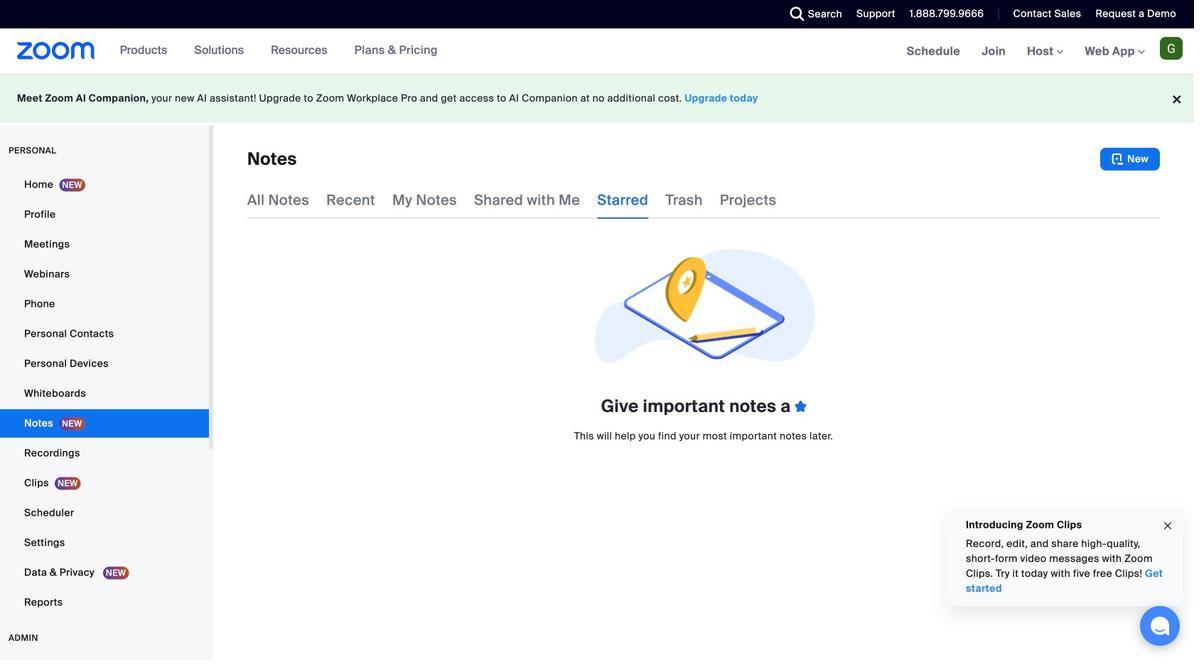 Task type: describe. For each thing, give the bounding box(es) containing it.
tabs of all notes page tab list
[[247, 182, 776, 219]]



Task type: vqa. For each thing, say whether or not it's contained in the screenshot.
product information NAVIGATION
yes



Task type: locate. For each thing, give the bounding box(es) containing it.
close image
[[1162, 518, 1173, 534]]

banner
[[0, 28, 1194, 75]]

application
[[247, 148, 1160, 171]]

zoom logo image
[[17, 42, 95, 60]]

meetings navigation
[[896, 28, 1194, 75]]

footer
[[0, 74, 1194, 123]]

product information navigation
[[95, 28, 448, 74]]

open chat image
[[1150, 616, 1170, 636]]

profile picture image
[[1160, 37, 1183, 60]]

personal menu menu
[[0, 171, 209, 618]]



